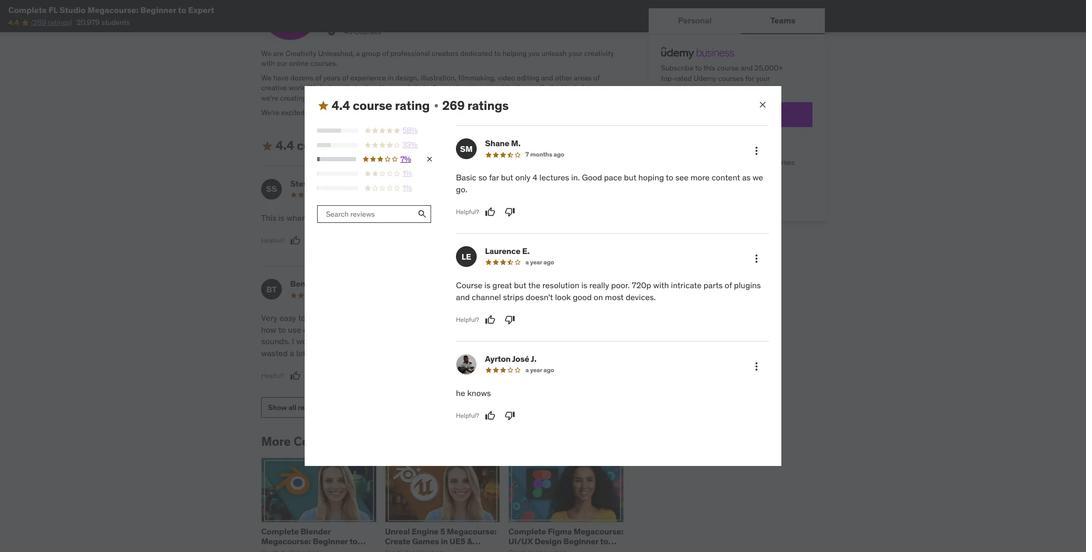 Task type: locate. For each thing, give the bounding box(es) containing it.
1 vertical spatial rating
[[339, 137, 374, 154]]

1 vertical spatial this
[[390, 348, 404, 358]]

very easy to follow and the instructor explains how to use each icon and section to adjust the sounds. i would have been lost for weeks and wasted a lot of time without taking this course.
[[261, 313, 433, 358]]

exactly
[[525, 83, 548, 92]]

complete blender megacourse: beginner to expert
[[261, 526, 358, 552]]

unleash up other
[[542, 49, 567, 58]]

0 vertical spatial xsmall image
[[328, 27, 336, 37]]

0 horizontal spatial ratings
[[412, 137, 453, 154]]

have down believe
[[315, 108, 330, 117]]

more courses by
[[261, 433, 361, 450]]

top‑rated
[[662, 73, 693, 83]]

1 vertical spatial 4.4
[[332, 97, 350, 113]]

be inside thanks. it had lot of useful information. it will be helpful to have a few minutes section of making chord progression for beginners.
[[451, 324, 460, 335]]

1 vertical spatial &
[[467, 536, 473, 547]]

medium image
[[317, 100, 330, 112]]

1 vertical spatial year
[[530, 366, 543, 374]]

of right mark review by laurence e. as unhelpful image
[[516, 313, 524, 323]]

0 vertical spatial unleash
[[542, 49, 567, 58]]

0 vertical spatial courses
[[719, 73, 744, 83]]

0 vertical spatial ratings
[[468, 97, 509, 113]]

xsmall image inside 7% button
[[426, 155, 434, 164]]

a down josé
[[526, 366, 529, 374]]

1 horizontal spatial blender
[[385, 546, 415, 552]]

1 year from the top
[[530, 258, 543, 266]]

ago
[[554, 151, 565, 158], [356, 191, 366, 199], [544, 258, 555, 266], [549, 291, 559, 299], [544, 366, 555, 374]]

section inside thanks. it had lot of useful information. it will be helpful to have a few minutes section of making chord progression for beginners.
[[572, 324, 599, 335]]

section up lost
[[357, 324, 384, 335]]

xsmall image for learning engagement tools
[[662, 176, 670, 186]]

0 horizontal spatial courses
[[586, 83, 611, 92]]

0 vertical spatial your
[[569, 49, 583, 58]]

2 vertical spatial courses
[[770, 158, 796, 167]]

0 horizontal spatial blender
[[301, 526, 331, 537]]

2 vertical spatial xsmall image
[[662, 176, 670, 186]]

1 it from the left
[[482, 313, 487, 323]]

0 vertical spatial rating
[[395, 97, 430, 113]]

but right far at the top left of the page
[[501, 172, 514, 183]]

0 horizontal spatial we
[[400, 108, 409, 117]]

5 right engine
[[441, 526, 445, 537]]

the down other
[[550, 83, 560, 92]]

2 horizontal spatial you
[[529, 49, 540, 58]]

lectures
[[540, 172, 570, 183]]

0 vertical spatial 5
[[720, 139, 725, 149]]

ratings for medium image
[[468, 97, 509, 113]]

helpful? left the mark review by ayrton josé j. as helpful icon
[[456, 412, 479, 419]]

of inside very easy to follow and the instructor explains how to use each icon and section to adjust the sounds. i would have been lost for weeks and wasted a lot of time without taking this course.
[[308, 348, 315, 358]]

complete blender megacourse: beginner to expert link
[[261, 526, 366, 552]]

helpful? for very easy to follow and the instructor explains how to use each icon and section to adjust the sounds. i would have been lost for weeks and wasted a lot of time without taking this course.
[[261, 372, 284, 379]]

0 vertical spatial we
[[400, 108, 409, 117]]

1 horizontal spatial course
[[353, 97, 393, 113]]

4.4 left (269
[[8, 18, 19, 27]]

0 horizontal spatial 4.4
[[8, 18, 19, 27]]

without
[[336, 348, 363, 358]]

section up beginners.
[[572, 324, 599, 335]]

chord
[[480, 336, 502, 346]]

with left our
[[261, 59, 275, 68]]

1 vertical spatial 4.4 course rating
[[276, 137, 374, 154]]

0 horizontal spatial more
[[691, 172, 710, 183]]

5 left doesn't
[[521, 291, 524, 299]]

your left creativity.
[[508, 108, 522, 117]]

2 vertical spatial 4.4
[[276, 137, 294, 154]]

josé
[[512, 354, 530, 364]]

courses
[[719, 73, 744, 83], [586, 83, 611, 92], [770, 158, 796, 167]]

creativity
[[286, 49, 316, 58]]

the
[[550, 83, 560, 92], [529, 280, 541, 290], [348, 313, 360, 323], [420, 324, 432, 335]]

useful
[[526, 313, 548, 323]]

for right udemy in the top of the page
[[746, 73, 755, 83]]

2 horizontal spatial expert
[[509, 546, 534, 552]]

1 horizontal spatial it
[[597, 313, 602, 323]]

have inside very easy to follow and the instructor explains how to use each icon and section to adjust the sounds. i would have been lost for weeks and wasted a lot of time without taking this course.
[[320, 336, 338, 346]]

xsmall image right 7%
[[426, 155, 434, 164]]

we left the are
[[261, 49, 272, 58]]

of
[[383, 49, 389, 58], [315, 73, 322, 82], [342, 73, 349, 82], [594, 73, 600, 82], [578, 83, 584, 92], [712, 139, 719, 149], [725, 280, 732, 290], [516, 313, 524, 323], [601, 324, 609, 335], [308, 348, 315, 358]]

ratings inside 'dialog'
[[468, 97, 509, 113]]

1 section from the left
[[357, 324, 384, 335]]

1 horizontal spatial expert
[[261, 546, 287, 552]]

k.
[[509, 279, 517, 289]]

but up strips
[[514, 280, 527, 290]]

xsmall image left see
[[662, 176, 670, 186]]

months for 4
[[531, 151, 553, 158]]

hoping
[[639, 172, 664, 183]]

for inside very easy to follow and the instructor explains how to use each icon and section to adjust the sounds. i would have been lost for weeks and wasted a lot of time without taking this course.
[[376, 336, 386, 346]]

is up 'channel'
[[485, 280, 491, 290]]

studio
[[59, 5, 86, 15]]

25,000+
[[755, 63, 784, 73], [678, 158, 707, 167]]

making
[[451, 336, 478, 346]]

but for is
[[514, 280, 527, 290]]

1 vertical spatial months
[[525, 291, 547, 299]]

0 horizontal spatial is
[[279, 213, 285, 223]]

xsmall image
[[328, 27, 336, 37], [376, 142, 384, 150], [662, 176, 670, 186]]

1 horizontal spatial complete
[[261, 526, 299, 537]]

that's
[[505, 83, 524, 92]]

dialog
[[305, 86, 782, 466]]

rating inside 'dialog'
[[395, 97, 430, 113]]

xsmall image up 7% button
[[376, 142, 384, 150]]

complete inside complete figma megacourse: ui/ux design beginner to expert
[[509, 526, 546, 537]]

unleash down engaging
[[481, 108, 506, 117]]

be up making at the bottom left
[[451, 324, 460, 335]]

are
[[273, 49, 284, 58]]

have up creative
[[273, 73, 289, 82]]

ago up lectures
[[554, 151, 565, 158]]

helpful? left mark review by steven s. as helpful image
[[261, 236, 284, 244]]

0 horizontal spatial lot
[[296, 348, 306, 358]]

0 horizontal spatial this
[[390, 348, 404, 358]]

he
[[456, 388, 466, 398]]

unleashed,
[[318, 49, 354, 58]]

1 vertical spatial be
[[451, 324, 460, 335]]

is for course
[[485, 280, 491, 290]]

4.4 course rating inside 'dialog'
[[332, 97, 430, 113]]

course down the 'udemy business' image at the right of the page
[[718, 63, 740, 73]]

a inside very easy to follow and the instructor explains how to use each icon and section to adjust the sounds. i would have been lost for weeks and wasted a lot of time without taking this course.
[[290, 348, 294, 358]]

complete inside complete blender megacourse: beginner to expert
[[261, 526, 299, 537]]

1 horizontal spatial excited
[[478, 213, 505, 223]]

but inside 'course is great but the resolution is really poor. 720p with intricate parts of plugins and channel strips doesn't look good on most devices.'
[[514, 280, 527, 290]]

0 horizontal spatial 25,000+
[[678, 158, 707, 167]]

ratings
[[468, 97, 509, 113], [412, 137, 453, 154]]

helpful? for feeling excited
[[451, 236, 474, 244]]

1 vertical spatial course
[[353, 97, 393, 113]]

ben
[[290, 279, 306, 289]]

submit search image
[[417, 209, 428, 220]]

ben t.
[[290, 279, 314, 289]]

to inside basic so far but only 4 lectures in. good pace but hoping to see more content as we go.
[[666, 172, 674, 183]]

2 year from the top
[[530, 366, 543, 374]]

reviews
[[298, 403, 324, 412]]

intricate
[[671, 280, 702, 290]]

lost
[[360, 336, 374, 346]]

2 1% button from the top
[[317, 183, 434, 193]]

courses down areas
[[586, 83, 611, 92]]

xsmall image down fun
[[432, 102, 440, 110]]

months right 7
[[531, 151, 553, 158]]

1 vertical spatial i
[[292, 336, 294, 346]]

excited inside "we are creativity unleashed, a group of professional creators dedicated to helping you unleash your creativity with our online courses. we have dozens of years of experience in design, illustration, filmmaking, video editing and other areas of creative work. we believe that education needs to be fun and engaging and that's exactly the kind of courses we're creating. we're excited to have you here with us and we can't wait to help you unleash your creativity. let's do this!"
[[281, 108, 305, 117]]

o.
[[517, 178, 526, 189]]

more right or
[[735, 139, 751, 149]]

for
[[678, 139, 689, 149]]

it left had
[[482, 313, 487, 323]]

we left 'can't'
[[400, 108, 409, 117]]

helpful? for he knows
[[456, 412, 479, 419]]

but right pace
[[624, 172, 637, 183]]

courses left by
[[294, 433, 341, 450]]

1 horizontal spatial section
[[572, 324, 599, 335]]

0 horizontal spatial xsmall image
[[328, 27, 336, 37]]

0 vertical spatial courses
[[354, 27, 381, 36]]

follow
[[308, 313, 330, 323]]

0 vertical spatial this
[[704, 63, 716, 73]]

for
[[746, 73, 755, 83], [376, 336, 386, 346], [550, 336, 560, 346]]

work.
[[289, 83, 306, 92]]

1 a year ago from the top
[[526, 258, 555, 266]]

more inside basic so far but only 4 lectures in. good pace but hoping to see more content as we go.
[[691, 172, 710, 183]]

0 horizontal spatial i
[[292, 336, 294, 346]]

mark review by shane m. as helpful image
[[485, 207, 495, 217]]

additional actions for review by shane m. image
[[751, 145, 763, 157]]

helpful? left mark review by shane m. as helpful "image"
[[456, 208, 479, 216]]

helpful? left mark review by naseer k. as helpful image
[[451, 360, 474, 368]]

but
[[501, 172, 514, 183], [624, 172, 637, 183], [514, 280, 527, 290]]

ratings for medium icon
[[412, 137, 453, 154]]

1% button down 7% button
[[317, 169, 434, 179]]

here
[[345, 108, 360, 117]]

where
[[287, 213, 309, 223]]

do
[[574, 108, 582, 117]]

kind
[[562, 83, 576, 92]]

0 vertical spatial be
[[423, 83, 432, 92]]

0 vertical spatial excited
[[281, 108, 305, 117]]

with left "us"
[[361, 108, 375, 117]]

a year ago for laurence e.
[[526, 258, 555, 266]]

course for medium icon
[[297, 137, 337, 154]]

most
[[605, 292, 624, 302]]

helpful? for course is great but the resolution is really poor. 720p with intricate parts of plugins and channel strips doesn't look good on most devices.
[[456, 316, 479, 323]]

of inside 'course is great but the resolution is really poor. 720p with intricate parts of plugins and channel strips doesn't look good on most devices.'
[[725, 280, 732, 290]]

month
[[335, 191, 354, 199]]

year for laurence e.
[[530, 258, 543, 266]]

1 horizontal spatial be
[[451, 324, 460, 335]]

only
[[516, 172, 531, 183]]

2 horizontal spatial your
[[757, 73, 771, 83]]

2 section from the left
[[572, 324, 599, 335]]

to inside thanks. it had lot of useful information. it will be helpful to have a few minutes section of making chord progression for beginners.
[[490, 324, 497, 335]]

1 horizontal spatial courses
[[354, 27, 381, 36]]

4.4 course rating
[[332, 97, 430, 113], [276, 137, 374, 154]]

269 ratings inside 'dialog'
[[443, 97, 509, 113]]

4.4 right medium image
[[332, 97, 350, 113]]

helpful? up helpful
[[456, 316, 479, 323]]

4.4 right medium icon
[[276, 137, 294, 154]]

lot inside thanks. it had lot of useful information. it will be helpful to have a few minutes section of making chord progression for beginners.
[[505, 313, 514, 323]]

269 for medium image
[[443, 97, 465, 113]]

beginner
[[140, 5, 176, 15], [313, 536, 348, 547], [564, 536, 599, 547]]

25,000+ inside subscribe to this course and 25,000+ top‑rated udemy courses for your organization.
[[755, 63, 784, 73]]

courses right 45
[[354, 27, 381, 36]]

0 vertical spatial a year ago
[[526, 258, 555, 266]]

1 horizontal spatial with
[[361, 108, 375, 117]]

1 vertical spatial your
[[757, 73, 771, 83]]

with right 720p on the right of page
[[654, 280, 669, 290]]

2 horizontal spatial 4.4
[[332, 97, 350, 113]]

you right helping
[[529, 49, 540, 58]]

0 vertical spatial 4.4
[[8, 18, 19, 27]]

the up 5 months ago
[[529, 280, 541, 290]]

2 vertical spatial 5
[[441, 526, 445, 537]]

we
[[261, 49, 272, 58], [261, 73, 272, 82], [308, 83, 318, 92]]

laurence
[[485, 246, 521, 256]]

as
[[743, 172, 751, 183]]

1 vertical spatial excited
[[478, 213, 505, 223]]

be left fun
[[423, 83, 432, 92]]

xsmall image left 45
[[328, 27, 336, 37]]

a year ago
[[526, 258, 555, 266], [526, 366, 555, 374]]

1 vertical spatial 269
[[387, 137, 409, 154]]

we up creative
[[261, 73, 272, 82]]

and
[[741, 63, 754, 73], [542, 73, 554, 82], [446, 83, 458, 92], [492, 83, 504, 92], [386, 108, 398, 117], [456, 292, 470, 302], [332, 313, 346, 323], [341, 324, 355, 335], [414, 336, 428, 346]]

2 it from the left
[[597, 313, 602, 323]]

5 left or
[[720, 139, 725, 149]]

tab list
[[649, 8, 825, 34]]

1 horizontal spatial in
[[441, 536, 448, 547]]

a inside "we are creativity unleashed, a group of professional creators dedicated to helping you unleash your creativity with our online courses. we have dozens of years of experience in design, illustration, filmmaking, video editing and other areas of creative work. we believe that education needs to be fun and engaging and that's exactly the kind of courses we're creating. we're excited to have you here with us and we can't wait to help you unleash your creativity. let's do this!"
[[356, 49, 360, 58]]

1 horizontal spatial &
[[727, 158, 731, 167]]

of right parts
[[725, 280, 732, 290]]

helpful? left mark review by ben t. as helpful icon
[[261, 372, 284, 379]]

for down "minutes"
[[550, 336, 560, 346]]

0 horizontal spatial &
[[467, 536, 473, 547]]

plugins
[[734, 280, 761, 290]]

0 horizontal spatial but
[[501, 172, 514, 183]]

a year ago down e.
[[526, 258, 555, 266]]

icon
[[323, 324, 339, 335]]

courses
[[354, 27, 381, 36], [294, 433, 341, 450]]

0 horizontal spatial expert
[[188, 5, 214, 15]]

beginner inside complete figma megacourse: ui/ux design beginner to expert
[[564, 536, 599, 547]]

in.
[[572, 172, 580, 183]]

helpful? for basic so far but only 4 lectures in. good pace but hoping to see more content as we go.
[[456, 208, 479, 216]]

of down would
[[308, 348, 315, 358]]

doesn't
[[526, 292, 553, 302]]

to inside complete blender megacourse: beginner to expert
[[350, 536, 358, 547]]

create
[[385, 536, 411, 547]]

be inside "we are creativity unleashed, a group of professional creators dedicated to helping you unleash your creativity with our online courses. we have dozens of years of experience in design, illustration, filmmaking, video editing and other areas of creative work. we believe that education needs to be fun and engaging and that's exactly the kind of courses we're creating. we're excited to have you here with us and we can't wait to help you unleash your creativity. let's do this!"
[[423, 83, 432, 92]]

in up needs
[[388, 73, 394, 82]]

progression
[[504, 336, 548, 346]]

mark review by ayrton josé j. as helpful image
[[485, 411, 495, 421]]

your up close modal icon
[[757, 73, 771, 83]]

0 horizontal spatial in
[[388, 73, 394, 82]]

months right strips
[[525, 291, 547, 299]]

helpful?
[[456, 208, 479, 216], [261, 236, 284, 244], [451, 236, 474, 244], [456, 316, 479, 323], [451, 360, 474, 368], [261, 372, 284, 379], [456, 412, 479, 419]]

0 horizontal spatial section
[[357, 324, 384, 335]]

0 vertical spatial 25,000+
[[755, 63, 784, 73]]

1 vertical spatial blender
[[385, 546, 415, 552]]

easy
[[280, 313, 296, 323]]

1 horizontal spatial is
[[485, 280, 491, 290]]

mark review by ben t. as helpful image
[[290, 371, 301, 381]]

0 vertical spatial blender
[[301, 526, 331, 537]]

ago for to
[[356, 191, 366, 199]]

1 horizontal spatial 5
[[521, 291, 524, 299]]

2 horizontal spatial course
[[718, 63, 740, 73]]

a left group at the left top
[[356, 49, 360, 58]]

with
[[261, 59, 275, 68], [361, 108, 375, 117], [654, 280, 669, 290]]

1 horizontal spatial 4.4
[[276, 137, 294, 154]]

the inside 'course is great but the resolution is really poor. 720p with intricate parts of plugins and channel strips doesn't look good on most devices.'
[[529, 280, 541, 290]]

& left the in-
[[727, 158, 731, 167]]

other
[[555, 73, 573, 82]]

0 horizontal spatial it
[[482, 313, 487, 323]]

you left here
[[332, 108, 343, 117]]

course up s.
[[297, 137, 337, 154]]

have down icon
[[320, 336, 338, 346]]

mark review by steven s. as helpful image
[[290, 236, 301, 246]]

expert
[[188, 5, 214, 15], [261, 546, 287, 552], [509, 546, 534, 552]]

2 horizontal spatial complete
[[509, 526, 546, 537]]

organization.
[[662, 84, 703, 93]]

nk
[[456, 284, 467, 294]]

t.
[[307, 279, 314, 289]]

your left creativity
[[569, 49, 583, 58]]

feeling
[[451, 213, 476, 223]]

269 ratings
[[443, 97, 509, 113], [387, 137, 453, 154]]

2 a year ago from the top
[[526, 366, 555, 374]]

courses right demand
[[770, 158, 796, 167]]

teams
[[690, 139, 711, 149]]

269 right wait
[[443, 97, 465, 113]]

0 vertical spatial 4.4 course rating
[[332, 97, 430, 113]]

269 ratings down engaging
[[443, 97, 509, 113]]

1 vertical spatial a year ago
[[526, 366, 555, 374]]

rating
[[395, 97, 430, 113], [339, 137, 374, 154]]

this up udemy in the top of the page
[[704, 63, 716, 73]]

ago right month
[[356, 191, 366, 199]]

rating up 7% button
[[339, 137, 374, 154]]

1 horizontal spatial unleash
[[542, 49, 567, 58]]

& right ue5
[[467, 536, 473, 547]]

your inside subscribe to this course and 25,000+ top‑rated udemy courses for your organization.
[[757, 73, 771, 83]]

course
[[718, 63, 740, 73], [353, 97, 393, 113], [297, 137, 337, 154]]

it left will
[[597, 313, 602, 323]]

1 horizontal spatial rating
[[395, 97, 430, 113]]

1 vertical spatial 5
[[521, 291, 524, 299]]

0 vertical spatial 1%
[[403, 169, 412, 178]]

filmmaking,
[[459, 73, 496, 82]]

for up taking
[[376, 336, 386, 346]]

1 vertical spatial in
[[441, 536, 448, 547]]

helpful? up "le"
[[451, 236, 474, 244]]

720p
[[632, 280, 652, 290]]

0 horizontal spatial rating
[[339, 137, 374, 154]]

0 horizontal spatial with
[[261, 59, 275, 68]]

with inside 'course is great but the resolution is really poor. 720p with intricate parts of plugins and channel strips doesn't look good on most devices.'
[[654, 280, 669, 290]]

naseer k.
[[480, 279, 517, 289]]

ratings down 58%
[[412, 137, 453, 154]]

complete for complete figma megacourse: ui/ux design beginner to expert
[[509, 526, 546, 537]]

use
[[288, 324, 301, 335]]

we right the as
[[753, 172, 764, 183]]

needs
[[394, 83, 414, 92]]

4.4 course rating down education
[[332, 97, 430, 113]]

have down had
[[499, 324, 517, 335]]

ratings down engaging
[[468, 97, 509, 113]]

2 1% from the top
[[403, 183, 412, 192]]

excited right feeling
[[478, 213, 505, 223]]

this down weeks
[[390, 348, 404, 358]]

5 inside unreal engine 5 megacourse: create games in ue5 & blender
[[441, 526, 445, 537]]

unreal engine 5 megacourse: create games in ue5 & blender link
[[385, 526, 497, 552]]

mark review by ayrton josé j. as unhelpful image
[[505, 411, 515, 421]]

7%
[[401, 154, 411, 164]]

course down education
[[353, 97, 393, 113]]

ago up resolution
[[544, 258, 555, 266]]

mark review by naseer k. as helpful image
[[480, 359, 490, 369]]

our
[[277, 59, 287, 68]]

1 horizontal spatial more
[[735, 139, 751, 149]]

good
[[573, 292, 592, 302]]

udemy business image
[[662, 47, 735, 59]]

0 vertical spatial 1% button
[[317, 169, 434, 179]]

more right see
[[691, 172, 710, 183]]

xsmall image
[[432, 102, 440, 110], [426, 155, 434, 164]]

is right this
[[279, 213, 285, 223]]

2 horizontal spatial is
[[582, 280, 588, 290]]

lot
[[505, 313, 514, 323], [296, 348, 306, 358]]

the inside "we are creativity unleashed, a group of professional creators dedicated to helping you unleash your creativity with our online courses. we have dozens of years of experience in design, illustration, filmmaking, video editing and other areas of creative work. we believe that education needs to be fun and engaging and that's exactly the kind of courses we're creating. we're excited to have you here with us and we can't wait to help you unleash your creativity. let's do this!"
[[550, 83, 560, 92]]

tools
[[752, 176, 768, 186]]

1 horizontal spatial beginner
[[313, 536, 348, 547]]

close modal image
[[758, 99, 768, 110]]

0 vertical spatial course
[[718, 63, 740, 73]]

0 vertical spatial 269
[[443, 97, 465, 113]]

a month ago
[[331, 191, 366, 199]]

1 horizontal spatial but
[[514, 280, 527, 290]]

how
[[261, 324, 277, 335]]

a right wasted
[[290, 348, 294, 358]]

timilehin o. to
[[456, 178, 526, 194]]

2 horizontal spatial but
[[624, 172, 637, 183]]

25,000+ up close modal icon
[[755, 63, 784, 73]]

2 vertical spatial your
[[508, 108, 522, 117]]

269 up 7%
[[387, 137, 409, 154]]

ago for 4
[[554, 151, 565, 158]]

shane
[[485, 138, 510, 149]]

courses right udemy in the top of the page
[[719, 73, 744, 83]]

1 vertical spatial 1% button
[[317, 183, 434, 193]]

2 horizontal spatial for
[[746, 73, 755, 83]]

section inside very easy to follow and the instructor explains how to use each icon and section to adjust the sounds. i would have been lost for weeks and wasted a lot of time without taking this course.
[[357, 324, 384, 335]]

269 for medium icon
[[387, 137, 409, 154]]

i inside very easy to follow and the instructor explains how to use each icon and section to adjust the sounds. i would have been lost for weeks and wasted a lot of time without taking this course.
[[292, 336, 294, 346]]



Task type: vqa. For each thing, say whether or not it's contained in the screenshot.
Hello!
no



Task type: describe. For each thing, give the bounding box(es) containing it.
helping
[[503, 49, 527, 58]]

channel
[[472, 292, 501, 302]]

0 vertical spatial with
[[261, 59, 275, 68]]

expert inside complete blender megacourse: beginner to expert
[[261, 546, 287, 552]]

xsmall image for 45 courses
[[328, 27, 336, 37]]

tab list containing personal
[[649, 8, 825, 34]]

illustration,
[[421, 73, 457, 82]]

beginner inside complete blender megacourse: beginner to expert
[[313, 536, 348, 547]]

we inside basic so far but only 4 lectures in. good pace but hoping to see more content as we go.
[[753, 172, 764, 183]]

1 horizontal spatial i
[[311, 213, 314, 223]]

design
[[535, 536, 562, 547]]

megacourse: inside unreal engine 5 megacourse: create games in ue5 & blender
[[447, 526, 497, 537]]

courses inside "we are creativity unleashed, a group of professional creators dedicated to helping you unleash your creativity with our online courses. we have dozens of years of experience in design, illustration, filmmaking, video editing and other areas of creative work. we believe that education needs to be fun and engaging and that's exactly the kind of courses we're creating. we're excited to have you here with us and we can't wait to help you unleash your creativity. let's do this!"
[[586, 83, 611, 92]]

ago for useful
[[549, 291, 559, 299]]

engagement
[[708, 176, 750, 186]]

steven s.
[[290, 178, 327, 189]]

adjust
[[395, 324, 418, 335]]

beginners.
[[562, 336, 601, 346]]

s.
[[319, 178, 327, 189]]

2 horizontal spatial courses
[[770, 158, 796, 167]]

m.
[[511, 138, 521, 149]]

a inside thanks. it had lot of useful information. it will be helpful to have a few minutes section of making chord progression for beginners.
[[519, 324, 523, 335]]

steven
[[290, 178, 317, 189]]

20,979
[[77, 18, 100, 27]]

great
[[493, 280, 512, 290]]

learning
[[678, 176, 707, 186]]

be.
[[346, 213, 357, 223]]

time
[[317, 348, 334, 358]]

months for useful
[[525, 291, 547, 299]]

0 vertical spatial xsmall image
[[432, 102, 440, 110]]

explains
[[400, 313, 430, 323]]

helpful? for this is where i need to be.
[[261, 236, 284, 244]]

show all reviews button
[[261, 397, 331, 418]]

to inside subscribe to this course and 25,000+ top‑rated udemy courses for your organization.
[[696, 63, 702, 73]]

complete for complete fl studio megacourse: beginner to expert
[[8, 5, 47, 15]]

0 vertical spatial we
[[261, 49, 272, 58]]

1 horizontal spatial your
[[569, 49, 583, 58]]

mark review by shane m. as unhelpful image
[[505, 207, 515, 217]]

blender inside unreal engine 5 megacourse: create games in ue5 & blender
[[385, 546, 415, 552]]

content
[[712, 172, 741, 183]]

45
[[344, 27, 353, 36]]

for teams of 5 or more users
[[678, 139, 771, 149]]

a left month
[[331, 191, 334, 199]]

additional actions for review by laurence e. image
[[751, 253, 763, 265]]

dedicated
[[461, 49, 493, 58]]

really
[[590, 280, 610, 290]]

medium image
[[261, 140, 274, 152]]

0 horizontal spatial your
[[508, 108, 522, 117]]

is for this
[[279, 213, 285, 223]]

megacourse: inside complete figma megacourse: ui/ux design beginner to expert
[[574, 526, 624, 537]]

blender inside complete blender megacourse: beginner to expert
[[301, 526, 331, 537]]

additional actions for review by ayrton josé j. image
[[751, 360, 763, 373]]

0 horizontal spatial you
[[332, 108, 343, 117]]

mark review by laurence e. as helpful image
[[485, 315, 495, 325]]

will
[[604, 313, 616, 323]]

course for medium image
[[353, 97, 393, 113]]

fl
[[49, 5, 58, 15]]

megacourse: inside complete blender megacourse: beginner to expert
[[261, 536, 311, 547]]

ago for resolution
[[544, 258, 555, 266]]

4
[[533, 172, 538, 183]]

or
[[726, 139, 733, 149]]

to inside complete figma megacourse: ui/ux design beginner to expert
[[601, 536, 609, 547]]

0 horizontal spatial beginner
[[140, 5, 176, 15]]

rating for medium image
[[395, 97, 430, 113]]

of right areas
[[594, 73, 600, 82]]

few
[[525, 324, 538, 335]]

courses for 45
[[354, 27, 381, 36]]

he knows
[[456, 388, 491, 398]]

(269
[[31, 18, 46, 27]]

1 1% button from the top
[[317, 169, 434, 179]]

7 months ago
[[526, 151, 565, 158]]

fresh
[[708, 158, 725, 167]]

sounds.
[[261, 336, 290, 346]]

of down will
[[601, 324, 609, 335]]

have inside thanks. it had lot of useful information. it will be helpful to have a few minutes section of making chord progression for beginners.
[[499, 324, 517, 335]]

1 horizontal spatial you
[[468, 108, 479, 117]]

20,979 students
[[77, 18, 130, 27]]

basic so far but only 4 lectures in. good pace but hoping to see more content as we go.
[[456, 172, 764, 194]]

helpful? for thanks. it had lot of useful information. it will be helpful to have a few minutes section of making chord progression for beginners.
[[451, 360, 474, 368]]

of up that at the left top of page
[[342, 73, 349, 82]]

4.4 for medium icon
[[276, 137, 294, 154]]

for inside thanks. it had lot of useful information. it will be helpful to have a few minutes section of making chord progression for beginners.
[[550, 336, 560, 346]]

complete for complete blender megacourse: beginner to expert
[[261, 526, 299, 537]]

lot inside very easy to follow and the instructor explains how to use each icon and section to adjust the sounds. i would have been lost for weeks and wasted a lot of time without taking this course.
[[296, 348, 306, 358]]

professional
[[391, 49, 430, 58]]

mark review by naseer k. as unhelpful image
[[500, 359, 510, 369]]

1 1% from the top
[[403, 169, 412, 178]]

year for ayrton josé j.
[[530, 366, 543, 374]]

of left years
[[315, 73, 322, 82]]

0 vertical spatial &
[[727, 158, 731, 167]]

course
[[456, 280, 483, 290]]

group
[[362, 49, 381, 58]]

1 vertical spatial with
[[361, 108, 375, 117]]

more
[[261, 433, 291, 450]]

this inside subscribe to this course and 25,000+ top‑rated udemy courses for your organization.
[[704, 63, 716, 73]]

to
[[456, 184, 467, 194]]

courses inside subscribe to this course and 25,000+ top‑rated udemy courses for your organization.
[[719, 73, 744, 83]]

basic
[[456, 172, 477, 183]]

in inside unreal engine 5 megacourse: create games in ue5 & blender
[[441, 536, 448, 547]]

unreal
[[385, 526, 410, 537]]

teams button
[[742, 8, 825, 33]]

of down areas
[[578, 83, 584, 92]]

on
[[594, 292, 603, 302]]

4.4 course rating for medium icon
[[276, 137, 374, 154]]

4.4 for medium image
[[332, 97, 350, 113]]

33%
[[403, 140, 418, 149]]

this
[[261, 213, 277, 223]]

Search reviews text field
[[317, 206, 414, 223]]

thanks. it had lot of useful information. it will be helpful to have a few minutes section of making chord progression for beginners.
[[451, 313, 616, 346]]

been
[[340, 336, 358, 346]]

the up been
[[348, 313, 360, 323]]

complete figma megacourse: ui/ux design beginner to expert
[[509, 526, 624, 552]]

courses for more
[[294, 433, 341, 450]]

the down explains in the bottom of the page
[[420, 324, 432, 335]]

thanks.
[[451, 313, 480, 323]]

engine
[[412, 526, 439, 537]]

need
[[316, 213, 334, 223]]

ue5
[[450, 536, 466, 547]]

course inside subscribe to this course and 25,000+ top‑rated udemy courses for your organization.
[[718, 63, 740, 73]]

students
[[101, 18, 130, 27]]

& inside unreal engine 5 megacourse: create games in ue5 & blender
[[467, 536, 473, 547]]

go.
[[456, 184, 468, 194]]

7
[[526, 151, 529, 158]]

rating for medium icon
[[339, 137, 374, 154]]

us
[[377, 108, 384, 117]]

ago down progression
[[544, 366, 555, 374]]

experience
[[351, 73, 386, 82]]

2 vertical spatial we
[[308, 83, 318, 92]]

a year ago for ayrton josé j.
[[526, 366, 555, 374]]

we're
[[261, 108, 280, 117]]

269 ratings for medium image
[[443, 97, 509, 113]]

in inside "we are creativity unleashed, a group of professional creators dedicated to helping you unleash your creativity with our online courses. we have dozens of years of experience in design, illustration, filmmaking, video editing and other areas of creative work. we believe that education needs to be fun and engaging and that's exactly the kind of courses we're creating. we're excited to have you here with us and we can't wait to help you unleash your creativity. let's do this!"
[[388, 73, 394, 82]]

figma
[[548, 526, 572, 537]]

education
[[360, 83, 392, 92]]

1 horizontal spatial xsmall image
[[376, 142, 384, 150]]

information.
[[550, 313, 595, 323]]

mark review by laurence e. as unhelpful image
[[505, 315, 515, 325]]

of left or
[[712, 139, 719, 149]]

expert inside complete figma megacourse: ui/ux design beginner to expert
[[509, 546, 534, 552]]

strips
[[503, 292, 524, 302]]

that
[[345, 83, 358, 92]]

1 vertical spatial we
[[261, 73, 272, 82]]

creativity unleashed image
[[261, 0, 319, 40]]

1 vertical spatial unleash
[[481, 108, 506, 117]]

a down e.
[[526, 258, 529, 266]]

for inside subscribe to this course and 25,000+ top‑rated udemy courses for your organization.
[[746, 73, 755, 83]]

demand
[[742, 158, 768, 167]]

games
[[412, 536, 439, 547]]

of right group at the left top
[[383, 49, 389, 58]]

ratings)
[[48, 18, 72, 27]]

4.4 course rating for medium image
[[332, 97, 430, 113]]

dialog containing 4.4 course rating
[[305, 86, 782, 466]]

and inside 'course is great but the resolution is really poor. 720p with intricate parts of plugins and channel strips doesn't look good on most devices.'
[[456, 292, 470, 302]]

complete figma megacourse: ui/ux design beginner to expert link
[[509, 526, 624, 552]]

this inside very easy to follow and the instructor explains how to use each icon and section to adjust the sounds. i would have been lost for weeks and wasted a lot of time without taking this course.
[[390, 348, 404, 358]]

but for lectures
[[501, 172, 514, 183]]

would
[[296, 336, 318, 346]]

269 ratings for medium icon
[[387, 137, 453, 154]]

parts
[[704, 280, 723, 290]]

we inside "we are creativity unleashed, a group of professional creators dedicated to helping you unleash your creativity with our online courses. we have dozens of years of experience in design, illustration, filmmaking, video editing and other areas of creative work. we believe that education needs to be fun and engaging and that's exactly the kind of courses we're creating. we're excited to have you here with us and we can't wait to help you unleash your creativity. let's do this!"
[[400, 108, 409, 117]]

and inside subscribe to this course and 25,000+ top‑rated udemy courses for your organization.
[[741, 63, 754, 73]]

bt
[[267, 284, 277, 294]]

laurence e.
[[485, 246, 530, 256]]

good
[[582, 172, 602, 183]]

devices.
[[626, 292, 656, 302]]

creativity.
[[524, 108, 555, 117]]

taking
[[365, 348, 389, 358]]



